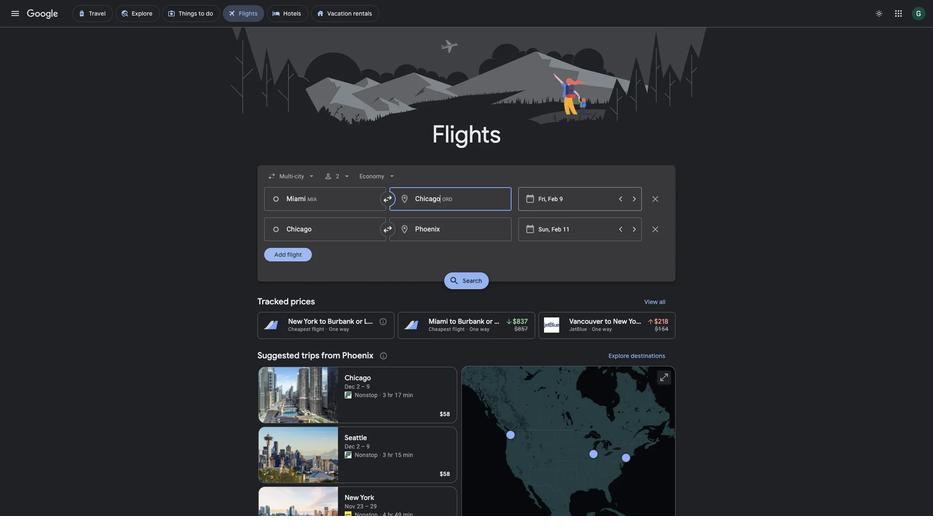 Task type: locate. For each thing, give the bounding box(es) containing it.
1 $58 from the top
[[440, 410, 450, 418]]

los left $837
[[495, 318, 506, 326]]

add
[[274, 251, 286, 258]]

0 horizontal spatial cheapest flight
[[288, 326, 324, 332]]

burbank up from
[[328, 318, 354, 326]]

 image for new york
[[380, 511, 381, 516]]

1 vertical spatial dec
[[345, 443, 355, 450]]

hr left 15 on the bottom left of page
[[388, 452, 393, 458]]

2 burbank from the left
[[458, 318, 485, 326]]

1 horizontal spatial new
[[345, 494, 359, 502]]

2 horizontal spatial one way
[[592, 326, 612, 332]]

0 vertical spatial  image
[[467, 326, 468, 332]]

chicago dec 2 – 9
[[345, 374, 371, 390]]

3 one way from the left
[[592, 326, 612, 332]]

154 US dollars text field
[[655, 326, 669, 332]]

dec down chicago
[[345, 383, 355, 390]]

0 horizontal spatial flight
[[287, 251, 302, 258]]

0 vertical spatial nonstop
[[355, 392, 378, 398]]

2 – 9 down chicago
[[357, 383, 370, 390]]

new down prices
[[288, 318, 303, 326]]

2 hr from the top
[[388, 452, 393, 458]]

cheapest flight down miami
[[429, 326, 465, 332]]

3 for chicago
[[383, 392, 386, 398]]

explore
[[609, 352, 630, 360]]

cheapest flight
[[288, 326, 324, 332], [429, 326, 465, 332]]

15
[[395, 452, 402, 458]]

2 to from the left
[[450, 318, 456, 326]]

2  image from the top
[[380, 511, 381, 516]]

dec inside the chicago dec 2 – 9
[[345, 383, 355, 390]]

or
[[356, 318, 363, 326], [486, 318, 493, 326]]

hr
[[388, 392, 393, 398], [388, 452, 393, 458]]

218 US dollars text field
[[655, 318, 669, 326]]

or left $837 text box
[[486, 318, 493, 326]]

2 frontier image from the top
[[345, 452, 352, 458]]

 image left 3 hr 17 min in the bottom left of the page
[[380, 391, 381, 399]]

min
[[403, 392, 413, 398], [403, 452, 413, 458]]

1 hr from the top
[[388, 392, 393, 398]]

new right the vancouver
[[613, 318, 628, 326]]

2 or from the left
[[486, 318, 493, 326]]

2 – 9 down seattle
[[357, 443, 370, 450]]

flight for miami
[[453, 326, 465, 332]]

 image
[[467, 326, 468, 332], [380, 391, 381, 399]]

one way
[[329, 326, 349, 332], [470, 326, 490, 332], [592, 326, 612, 332]]

1 burbank from the left
[[328, 318, 354, 326]]

2 cheapest from the left
[[429, 326, 451, 332]]

0 vertical spatial frontier image
[[345, 392, 352, 398]]

to
[[320, 318, 326, 326], [450, 318, 456, 326], [605, 318, 612, 326]]

frontier image down the chicago dec 2 – 9
[[345, 392, 352, 398]]

2 58 us dollars text field from the top
[[440, 470, 450, 478]]

3 way from the left
[[603, 326, 612, 332]]

1 3 from the top
[[383, 392, 386, 398]]

cheapest down miami
[[429, 326, 451, 332]]

0 horizontal spatial or
[[356, 318, 363, 326]]

nonstop down seattle dec 2 – 9
[[355, 452, 378, 458]]

0 vertical spatial hr
[[388, 392, 393, 398]]

nonstop
[[355, 392, 378, 398], [355, 452, 378, 458]]

one for new
[[329, 326, 339, 332]]

1 way from the left
[[340, 326, 349, 332]]

0 horizontal spatial angeles
[[377, 318, 402, 326]]

flight right add
[[287, 251, 302, 258]]

 image left 3 hr 15 min
[[380, 451, 381, 459]]

2 $58 from the top
[[440, 470, 450, 478]]

1 one from the left
[[329, 326, 339, 332]]

dec down seattle
[[345, 443, 355, 450]]

min for chicago
[[403, 392, 413, 398]]

york up 23 – 29 at the left bottom of page
[[360, 494, 374, 502]]

None field
[[264, 169, 319, 184], [356, 169, 400, 184], [264, 169, 319, 184], [356, 169, 400, 184]]

2 horizontal spatial way
[[603, 326, 612, 332]]

los left more info image
[[364, 318, 375, 326]]

1 horizontal spatial to
[[450, 318, 456, 326]]

0 horizontal spatial los
[[364, 318, 375, 326]]

1 vertical spatial nonstop
[[355, 452, 378, 458]]

1  image from the top
[[380, 451, 381, 459]]

dec for seattle
[[345, 443, 355, 450]]

suggested
[[258, 350, 300, 361]]

1 horizontal spatial burbank
[[458, 318, 485, 326]]

3 left 15 on the bottom left of page
[[383, 452, 386, 458]]

1 horizontal spatial flight
[[312, 326, 324, 332]]

2 cheapest flight from the left
[[429, 326, 465, 332]]

0 vertical spatial 3
[[383, 392, 386, 398]]

1 horizontal spatial one
[[470, 326, 479, 332]]

3
[[383, 392, 386, 398], [383, 452, 386, 458]]

$837
[[513, 318, 528, 326]]

chicago
[[345, 374, 371, 382]]

min right 15 on the bottom left of page
[[403, 452, 413, 458]]

None text field
[[390, 187, 512, 211], [264, 218, 386, 241], [390, 218, 512, 241], [390, 187, 512, 211], [264, 218, 386, 241], [390, 218, 512, 241]]

1 vertical spatial  image
[[380, 391, 381, 399]]

new for new york to burbank or los angeles
[[288, 318, 303, 326]]

0 vertical spatial 58 us dollars text field
[[440, 410, 450, 418]]

23 – 29
[[357, 503, 377, 510]]

one way down the miami to burbank or los angeles
[[470, 326, 490, 332]]

york
[[304, 318, 318, 326], [629, 318, 643, 326], [360, 494, 374, 502]]

0 vertical spatial 2 – 9
[[357, 383, 370, 390]]

new inside new york nov 23 – 29
[[345, 494, 359, 502]]

min right '17'
[[403, 392, 413, 398]]

one way down vancouver to new york
[[592, 326, 612, 332]]

1 dec from the top
[[345, 383, 355, 390]]

los
[[364, 318, 375, 326], [495, 318, 506, 326]]

0 vertical spatial dec
[[345, 383, 355, 390]]

miami
[[429, 318, 448, 326]]

0 horizontal spatial to
[[320, 318, 326, 326]]

1 los from the left
[[364, 318, 375, 326]]

way down new york to burbank or los angeles
[[340, 326, 349, 332]]

1 horizontal spatial or
[[486, 318, 493, 326]]

0 horizontal spatial  image
[[380, 391, 381, 399]]

2 3 from the top
[[383, 452, 386, 458]]

york inside new york nov 23 – 29
[[360, 494, 374, 502]]

1 horizontal spatial one way
[[470, 326, 490, 332]]

2 horizontal spatial flight
[[453, 326, 465, 332]]

nonstop for chicago
[[355, 392, 378, 398]]

1 horizontal spatial  image
[[467, 326, 468, 332]]

0 horizontal spatial one
[[329, 326, 339, 332]]

new up nov
[[345, 494, 359, 502]]

None text field
[[264, 187, 386, 211]]

3 hr 17 min
[[383, 392, 413, 398]]

new york to burbank or los angeles
[[288, 318, 402, 326]]

0 horizontal spatial cheapest
[[288, 326, 311, 332]]

burbank
[[328, 318, 354, 326], [458, 318, 485, 326]]

1 horizontal spatial los
[[495, 318, 506, 326]]

from
[[321, 350, 340, 361]]

frontier image down seattle dec 2 – 9
[[345, 452, 352, 458]]

3 left '17'
[[383, 392, 386, 398]]

0 horizontal spatial new
[[288, 318, 303, 326]]

 image right spirit "image"
[[380, 511, 381, 516]]

1 cheapest from the left
[[288, 326, 311, 332]]

york left 218 us dollars text box
[[629, 318, 643, 326]]

2 min from the top
[[403, 452, 413, 458]]

flight down the miami to burbank or los angeles
[[453, 326, 465, 332]]

1 vertical spatial hr
[[388, 452, 393, 458]]

remove flight from miami to chicago on fri, feb 9 image
[[651, 194, 661, 204]]

flight
[[287, 251, 302, 258], [312, 326, 324, 332], [453, 326, 465, 332]]

way down vancouver to new york
[[603, 326, 612, 332]]

1 vertical spatial min
[[403, 452, 413, 458]]

new
[[288, 318, 303, 326], [613, 318, 628, 326], [345, 494, 359, 502]]

0 vertical spatial min
[[403, 392, 413, 398]]

1 vertical spatial frontier image
[[345, 452, 352, 458]]

one way down new york to burbank or los angeles
[[329, 326, 349, 332]]

1 one way from the left
[[329, 326, 349, 332]]

0 horizontal spatial way
[[340, 326, 349, 332]]

More info text field
[[379, 318, 388, 328]]

1 horizontal spatial way
[[480, 326, 490, 332]]

58 us dollars text field for seattle
[[440, 470, 450, 478]]

1 min from the top
[[403, 392, 413, 398]]

1 vertical spatial  image
[[380, 511, 381, 516]]

1 nonstop from the top
[[355, 392, 378, 398]]

flight inside button
[[287, 251, 302, 258]]

 image down the miami to burbank or los angeles
[[467, 326, 468, 332]]

search button
[[444, 272, 489, 289]]

hr for seattle
[[388, 452, 393, 458]]

seattle
[[345, 434, 367, 442]]

2 horizontal spatial to
[[605, 318, 612, 326]]

2 – 9 inside seattle dec 2 – 9
[[357, 443, 370, 450]]

one down new york to burbank or los angeles
[[329, 326, 339, 332]]

way down the miami to burbank or los angeles
[[480, 326, 490, 332]]

nonstop down the chicago dec 2 – 9
[[355, 392, 378, 398]]

3 to from the left
[[605, 318, 612, 326]]

58 us dollars text field for chicago
[[440, 410, 450, 418]]

1 vertical spatial 3
[[383, 452, 386, 458]]

2 dec from the top
[[345, 443, 355, 450]]

2 2 – 9 from the top
[[357, 443, 370, 450]]

0 horizontal spatial one way
[[329, 326, 349, 332]]

 image
[[380, 451, 381, 459], [380, 511, 381, 516]]

1 horizontal spatial york
[[360, 494, 374, 502]]

3 one from the left
[[592, 326, 602, 332]]

to right miami
[[450, 318, 456, 326]]

york down prices
[[304, 318, 318, 326]]

1 2 – 9 from the top
[[357, 383, 370, 390]]

1 cheapest flight from the left
[[288, 326, 324, 332]]

$58 for seattle
[[440, 470, 450, 478]]

1 horizontal spatial angeles
[[507, 318, 533, 326]]

or left more info image
[[356, 318, 363, 326]]

0 horizontal spatial burbank
[[328, 318, 354, 326]]

Flight search field
[[251, 165, 683, 292]]

17
[[395, 392, 402, 398]]

1 horizontal spatial cheapest
[[429, 326, 451, 332]]

to up suggested trips from phoenix
[[320, 318, 326, 326]]

burbank right miami
[[458, 318, 485, 326]]

one
[[329, 326, 339, 332], [470, 326, 479, 332], [592, 326, 602, 332]]

to right the vancouver
[[605, 318, 612, 326]]

2 way from the left
[[480, 326, 490, 332]]

58 US dollars text field
[[440, 410, 450, 418], [440, 470, 450, 478]]

dec for chicago
[[345, 383, 355, 390]]

 image inside tracked prices region
[[467, 326, 468, 332]]

main menu image
[[10, 8, 20, 19]]

1 vertical spatial $58
[[440, 470, 450, 478]]

dec
[[345, 383, 355, 390], [345, 443, 355, 450]]

cheapest
[[288, 326, 311, 332], [429, 326, 451, 332]]

one down vancouver to new york
[[592, 326, 602, 332]]

0 vertical spatial  image
[[380, 451, 381, 459]]

way for vancouver
[[603, 326, 612, 332]]

$58
[[440, 410, 450, 418], [440, 470, 450, 478]]

jetblue
[[570, 326, 587, 332]]

flight up suggested trips from phoenix
[[312, 326, 324, 332]]

phoenix
[[342, 350, 374, 361]]

angeles
[[377, 318, 402, 326], [507, 318, 533, 326]]

1 horizontal spatial cheapest flight
[[429, 326, 465, 332]]

flight for new
[[312, 326, 324, 332]]

york for new york nov 23 – 29
[[360, 494, 374, 502]]

1 frontier image from the top
[[345, 392, 352, 398]]

cheapest flight up the trips
[[288, 326, 324, 332]]

3 for seattle
[[383, 452, 386, 458]]

one way for vancouver
[[592, 326, 612, 332]]

frontier image
[[345, 392, 352, 398], [345, 452, 352, 458]]

2 button
[[321, 166, 355, 186]]

2 nonstop from the top
[[355, 452, 378, 458]]

2
[[336, 173, 340, 180]]

cheapest down prices
[[288, 326, 311, 332]]

2 horizontal spatial one
[[592, 326, 602, 332]]

miami to burbank or los angeles
[[429, 318, 533, 326]]

0 horizontal spatial york
[[304, 318, 318, 326]]

way
[[340, 326, 349, 332], [480, 326, 490, 332], [603, 326, 612, 332]]

1 58 us dollars text field from the top
[[440, 410, 450, 418]]

one down the miami to burbank or los angeles
[[470, 326, 479, 332]]

1 vertical spatial 2 – 9
[[357, 443, 370, 450]]

2 – 9 inside the chicago dec 2 – 9
[[357, 383, 370, 390]]

3 hr 15 min
[[383, 452, 413, 458]]

2 horizontal spatial york
[[629, 318, 643, 326]]

more info image
[[379, 318, 388, 326]]

min for seattle
[[403, 452, 413, 458]]

0 vertical spatial $58
[[440, 410, 450, 418]]

dec inside seattle dec 2 – 9
[[345, 443, 355, 450]]

1 vertical spatial 58 us dollars text field
[[440, 470, 450, 478]]

hr left '17'
[[388, 392, 393, 398]]

2 – 9
[[357, 383, 370, 390], [357, 443, 370, 450]]

explore destinations button
[[599, 346, 676, 366]]



Task type: describe. For each thing, give the bounding box(es) containing it.
1 angeles from the left
[[377, 318, 402, 326]]

explore destinations
[[609, 352, 666, 360]]

1 or from the left
[[356, 318, 363, 326]]

one way for new
[[329, 326, 349, 332]]

way for new
[[340, 326, 349, 332]]

trips
[[302, 350, 320, 361]]

new for new york nov 23 – 29
[[345, 494, 359, 502]]

remove flight from chicago to phoenix on sun, feb 11 image
[[651, 224, 661, 234]]

to for miami
[[450, 318, 456, 326]]

 image for seattle
[[380, 451, 381, 459]]

add flight button
[[264, 248, 312, 261]]

2 los from the left
[[495, 318, 506, 326]]

one for vancouver
[[592, 326, 602, 332]]

tracked
[[258, 296, 289, 307]]

$218
[[655, 318, 669, 326]]

to for vancouver
[[605, 318, 612, 326]]

2 one way from the left
[[470, 326, 490, 332]]

Departure text field
[[539, 218, 613, 241]]

$154
[[655, 326, 669, 332]]

2 one from the left
[[470, 326, 479, 332]]

cheapest flight for to
[[429, 326, 465, 332]]

cheapest for new
[[288, 326, 311, 332]]

change appearance image
[[869, 3, 890, 24]]

2 – 9 for chicago
[[357, 383, 370, 390]]

all
[[660, 298, 666, 306]]

prices
[[291, 296, 315, 307]]

2 – 9 for seattle
[[357, 443, 370, 450]]

tracked prices
[[258, 296, 315, 307]]

swap origin and destination. image
[[383, 194, 393, 204]]

destinations
[[631, 352, 666, 360]]

frontier image for seattle
[[345, 452, 352, 458]]

vancouver
[[570, 318, 603, 326]]

spirit image
[[345, 511, 352, 516]]

tracked prices region
[[258, 292, 676, 339]]

837 US dollars text field
[[513, 318, 528, 326]]

nonstop for seattle
[[355, 452, 378, 458]]

suggested trips from phoenix
[[258, 350, 374, 361]]

2 angeles from the left
[[507, 318, 533, 326]]

vancouver to new york
[[570, 318, 643, 326]]

2 horizontal spatial new
[[613, 318, 628, 326]]

view all
[[645, 298, 666, 306]]

Departure text field
[[539, 188, 613, 210]]

flights
[[432, 120, 501, 150]]

view
[[645, 298, 658, 306]]

cheapest flight for york
[[288, 326, 324, 332]]

cheapest for miami
[[429, 326, 451, 332]]

1 to from the left
[[320, 318, 326, 326]]

search
[[463, 277, 482, 285]]

add flight
[[274, 251, 302, 258]]

$857
[[515, 326, 528, 332]]

frontier image for chicago
[[345, 392, 352, 398]]

new york nov 23 – 29
[[345, 494, 377, 510]]

suggested trips from phoenix region
[[258, 346, 676, 516]]

$58 for chicago
[[440, 410, 450, 418]]

york for new york to burbank or los angeles
[[304, 318, 318, 326]]

857 US dollars text field
[[515, 326, 528, 332]]

seattle dec 2 – 9
[[345, 434, 370, 450]]

nov
[[345, 503, 355, 510]]

hr for chicago
[[388, 392, 393, 398]]

swap origin and destination. image
[[383, 224, 393, 234]]



Task type: vqa. For each thing, say whether or not it's contained in the screenshot.
do
no



